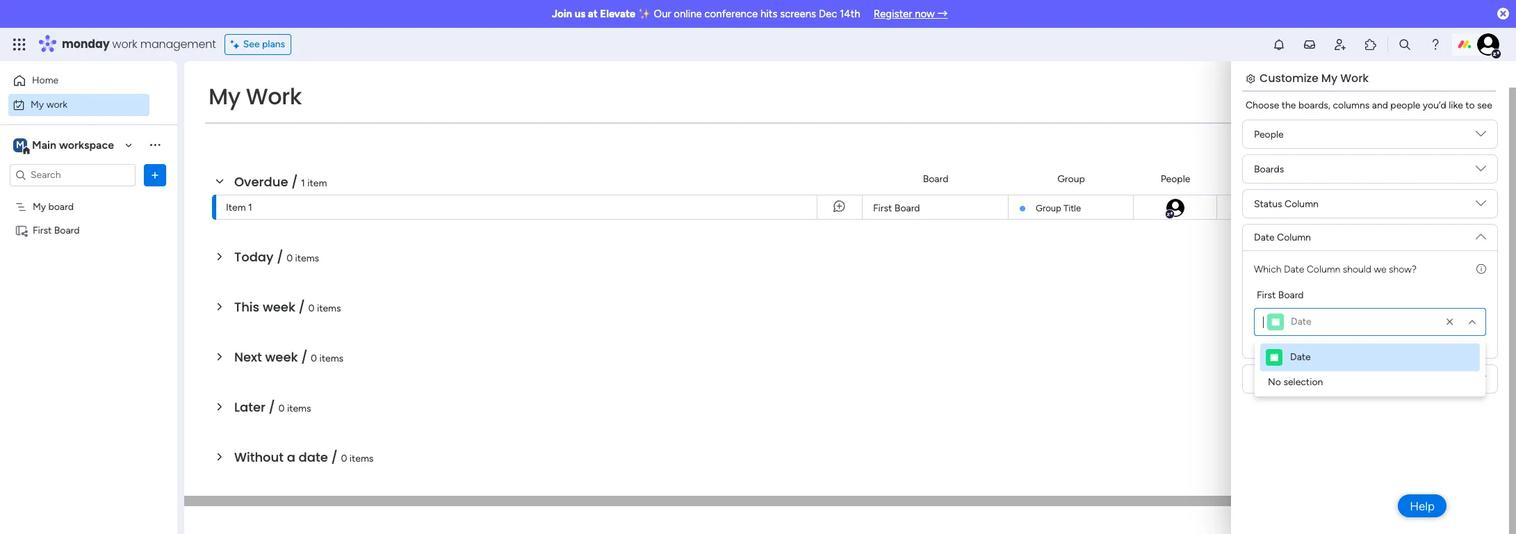 Task type: describe. For each thing, give the bounding box(es) containing it.
date inside first board group
[[1291, 316, 1312, 327]]

priority column
[[1254, 373, 1322, 385]]

online
[[674, 8, 702, 20]]

/ right "date" in the left of the page
[[331, 448, 338, 466]]

work inside main content
[[1341, 70, 1369, 86]]

without a date / 0 items
[[234, 448, 374, 466]]

items inside today / 0 items
[[295, 252, 319, 264]]

group for group
[[1052, 173, 1080, 185]]

/ left item
[[291, 173, 298, 191]]

you'd
[[1423, 99, 1447, 111]]

/ right today
[[277, 248, 283, 266]]

home
[[32, 74, 59, 86]]

show?
[[1389, 264, 1417, 275]]

which
[[1254, 264, 1282, 275]]

status column
[[1254, 198, 1319, 210]]

workspace
[[59, 138, 114, 151]]

0 horizontal spatial 1
[[248, 202, 252, 213]]

overdue
[[234, 173, 288, 191]]

see plans
[[243, 38, 285, 50]]

19 nov
[[1246, 202, 1274, 212]]

notifications image
[[1272, 38, 1286, 51]]

register
[[874, 8, 913, 20]]

column for date column
[[1277, 232, 1311, 243]]

items right done
[[414, 116, 438, 128]]

items inside "later / 0 items"
[[287, 403, 311, 414]]

week for this
[[263, 298, 295, 316]]

my work
[[209, 81, 302, 112]]

date down nov
[[1254, 232, 1275, 243]]

search everything image
[[1398, 38, 1412, 51]]

main workspace
[[32, 138, 114, 151]]

see
[[1478, 99, 1493, 111]]

join
[[552, 8, 572, 20]]

screens
[[780, 8, 816, 20]]

a
[[287, 448, 295, 466]]

later
[[234, 398, 266, 416]]

the
[[1282, 99, 1296, 111]]

select product image
[[13, 38, 26, 51]]

0 inside "later / 0 items"
[[279, 403, 285, 414]]

/ up next week / 0 items on the bottom left of page
[[299, 298, 305, 316]]

priority for priority column
[[1254, 373, 1285, 385]]

date up selection
[[1291, 351, 1311, 363]]

selection
[[1284, 376, 1323, 388]]

hide
[[366, 116, 387, 128]]

search image
[[319, 117, 330, 128]]

2 dapulse dropdown down arrow image from the top
[[1476, 198, 1487, 214]]

which date column should we show?
[[1254, 264, 1417, 275]]

monday work management
[[62, 36, 216, 52]]

my work
[[31, 98, 68, 110]]

apps image
[[1364, 38, 1378, 51]]

first board for "first board" link
[[868, 202, 915, 214]]

status for status column
[[1254, 198, 1283, 210]]

/ down this week / 0 items
[[301, 348, 308, 366]]

none search field inside main content
[[205, 111, 336, 134]]

help
[[1410, 499, 1435, 513]]

customize for customize my work
[[1260, 70, 1319, 86]]

my for my work
[[31, 98, 44, 110]]

items inside this week / 0 items
[[317, 302, 341, 314]]

group title
[[1030, 203, 1076, 213]]

customize button
[[444, 111, 518, 134]]

customize my work
[[1260, 70, 1369, 86]]

elevate
[[600, 8, 636, 20]]

people
[[1391, 99, 1421, 111]]

0 horizontal spatial first
[[33, 224, 52, 236]]

this week / 0 items
[[234, 298, 341, 316]]

plans
[[262, 38, 285, 50]]

priority for priority
[[1440, 173, 1471, 185]]

see plans button
[[224, 34, 291, 55]]

to
[[1466, 99, 1475, 111]]

overdue / 1 item
[[234, 173, 327, 191]]

column left should
[[1307, 264, 1341, 275]]

management
[[140, 36, 216, 52]]

hits
[[761, 8, 778, 20]]

nov
[[1257, 202, 1274, 212]]

my for my work
[[209, 81, 240, 112]]

column for priority column
[[1288, 373, 1322, 385]]

dapulse dropdown down arrow image for which date column should we show?
[[1476, 226, 1487, 242]]

column for status column
[[1285, 198, 1319, 210]]

Search in workspace field
[[29, 167, 116, 183]]

home button
[[8, 70, 149, 92]]

Filter dashboard by text search field
[[205, 111, 336, 134]]

0 inside next week / 0 items
[[311, 353, 317, 364]]

and
[[1372, 99, 1389, 111]]



Task type: vqa. For each thing, say whether or not it's contained in the screenshot.
POWERED on the bottom right
no



Task type: locate. For each thing, give the bounding box(es) containing it.
work down plans
[[246, 81, 302, 112]]

today
[[234, 248, 274, 266]]

items up this week / 0 items
[[295, 252, 319, 264]]

later / 0 items
[[234, 398, 311, 416]]

1 horizontal spatial work
[[112, 36, 137, 52]]

workspace options image
[[148, 138, 162, 152]]

0 inside this week / 0 items
[[308, 302, 315, 314]]

main
[[32, 138, 56, 151]]

status for status
[[1344, 173, 1372, 185]]

should
[[1343, 264, 1372, 275]]

option
[[0, 194, 177, 197]]

1 left item
[[301, 177, 305, 189]]

0 vertical spatial first
[[868, 202, 887, 214]]

my
[[1322, 70, 1338, 86], [209, 81, 240, 112], [31, 98, 44, 110], [33, 201, 46, 212]]

first for first board group in the bottom right of the page
[[1257, 289, 1276, 301]]

items up without a date / 0 items
[[287, 403, 311, 414]]

dec
[[819, 8, 837, 20]]

work for my
[[46, 98, 68, 110]]

items inside next week / 0 items
[[320, 353, 344, 364]]

shareable board image
[[15, 224, 28, 237]]

0 horizontal spatial priority
[[1254, 373, 1285, 385]]

at
[[588, 8, 598, 20]]

0 vertical spatial week
[[263, 298, 295, 316]]

1 horizontal spatial priority
[[1440, 173, 1471, 185]]

inbox image
[[1303, 38, 1317, 51]]

group up title
[[1052, 173, 1080, 185]]

no selection
[[1268, 376, 1323, 388]]

column down the status column
[[1277, 232, 1311, 243]]

date
[[1250, 173, 1271, 185], [1254, 232, 1275, 243], [1284, 264, 1305, 275], [1291, 316, 1312, 327], [1291, 351, 1311, 363]]

work right monday at the left of page
[[112, 36, 137, 52]]

column right nov
[[1285, 198, 1319, 210]]

people up jacob simon image
[[1155, 173, 1185, 185]]

1 horizontal spatial 1
[[301, 177, 305, 189]]

group
[[1052, 173, 1080, 185], [1030, 203, 1056, 213]]

1 vertical spatial work
[[46, 98, 68, 110]]

0 vertical spatial dapulse dropdown down arrow image
[[1476, 129, 1487, 144]]

customize inside button
[[466, 116, 513, 128]]

board
[[48, 201, 74, 212]]

2 horizontal spatial first
[[1257, 289, 1276, 301]]

0 up next week / 0 items on the bottom left of page
[[308, 302, 315, 314]]

1 vertical spatial group
[[1030, 203, 1056, 213]]

board inside heading
[[1279, 289, 1304, 301]]

m
[[16, 139, 24, 151]]

0 down this week / 0 items
[[311, 353, 317, 364]]

1 horizontal spatial status
[[1344, 173, 1372, 185]]

my inside main content
[[1322, 70, 1338, 86]]

dapulse dropdown down arrow image for boards
[[1476, 163, 1487, 179]]

first board heading
[[1257, 288, 1304, 302]]

people down choose in the right of the page
[[1254, 128, 1284, 140]]

1 vertical spatial dapulse dropdown down arrow image
[[1476, 198, 1487, 214]]

list box containing my board
[[0, 192, 177, 430]]

dapulse dropdown down arrow image
[[1476, 163, 1487, 179], [1476, 373, 1487, 389]]

2 vertical spatial first
[[1257, 289, 1276, 301]]

week right next
[[265, 348, 298, 366]]

register now → link
[[874, 8, 948, 20]]

0 horizontal spatial work
[[46, 98, 68, 110]]

status
[[1344, 173, 1372, 185], [1254, 198, 1283, 210]]

2 dapulse dropdown down arrow image from the top
[[1476, 373, 1487, 389]]

options image
[[148, 168, 162, 182]]

0 horizontal spatial people
[[1155, 173, 1185, 185]]

1 dapulse dropdown down arrow image from the top
[[1476, 163, 1487, 179]]

✨
[[638, 8, 651, 20]]

week for next
[[265, 348, 298, 366]]

we
[[1374, 264, 1387, 275]]

2 horizontal spatial first board
[[1257, 289, 1304, 301]]

first board group
[[1254, 288, 1487, 336]]

item 1
[[226, 202, 252, 213]]

work for monday
[[112, 36, 137, 52]]

0 vertical spatial dapulse dropdown down arrow image
[[1476, 163, 1487, 179]]

1 vertical spatial 1
[[248, 202, 252, 213]]

items inside without a date / 0 items
[[350, 453, 374, 464]]

invite members image
[[1334, 38, 1348, 51]]

→
[[938, 8, 948, 20]]

first board inside "first board" link
[[868, 202, 915, 214]]

1 horizontal spatial first
[[868, 202, 887, 214]]

first board inside first board group
[[1257, 289, 1304, 301]]

my for my board
[[33, 201, 46, 212]]

my left "board"
[[33, 201, 46, 212]]

1 horizontal spatial customize
[[1260, 70, 1319, 86]]

next
[[234, 348, 262, 366]]

columns
[[1333, 99, 1370, 111]]

without
[[234, 448, 284, 466]]

dapulse dropdown down arrow image for priority column
[[1476, 373, 1487, 389]]

boards,
[[1299, 99, 1331, 111]]

1
[[301, 177, 305, 189], [248, 202, 252, 213]]

work up columns
[[1341, 70, 1369, 86]]

/ right later
[[269, 398, 275, 416]]

0 inside without a date / 0 items
[[341, 453, 347, 464]]

jacob simon image
[[1478, 33, 1500, 56]]

next week / 0 items
[[234, 348, 344, 366]]

priority
[[1440, 173, 1471, 185], [1254, 373, 1285, 385]]

1 right item
[[248, 202, 252, 213]]

0 vertical spatial 1
[[301, 177, 305, 189]]

like
[[1449, 99, 1464, 111]]

column right no
[[1288, 373, 1322, 385]]

1 horizontal spatial work
[[1341, 70, 1369, 86]]

item
[[226, 202, 246, 213]]

v2 info image
[[1477, 262, 1487, 277]]

my inside my work button
[[31, 98, 44, 110]]

1 vertical spatial status
[[1254, 198, 1283, 210]]

hide done items
[[366, 116, 438, 128]]

work inside button
[[46, 98, 68, 110]]

0 horizontal spatial work
[[246, 81, 302, 112]]

group left title
[[1030, 203, 1056, 213]]

my board
[[33, 201, 74, 212]]

0 vertical spatial group
[[1052, 173, 1080, 185]]

0 vertical spatial status
[[1344, 173, 1372, 185]]

14th
[[840, 8, 861, 20]]

items down this week / 0 items
[[320, 353, 344, 364]]

first inside heading
[[1257, 289, 1276, 301]]

item
[[308, 177, 327, 189]]

week right this
[[263, 298, 295, 316]]

my up the boards,
[[1322, 70, 1338, 86]]

workspace image
[[13, 137, 27, 153]]

1 vertical spatial people
[[1155, 173, 1185, 185]]

work
[[112, 36, 137, 52], [46, 98, 68, 110]]

0 right today
[[287, 252, 293, 264]]

workspace selection element
[[13, 137, 116, 155]]

0 inside today / 0 items
[[287, 252, 293, 264]]

0 horizontal spatial first board
[[33, 224, 80, 236]]

19
[[1246, 202, 1255, 212]]

dapulse dropdown down arrow image for boards
[[1476, 129, 1487, 144]]

date column
[[1254, 232, 1311, 243]]

1 vertical spatial week
[[265, 348, 298, 366]]

work down home
[[46, 98, 68, 110]]

0 vertical spatial priority
[[1440, 173, 1471, 185]]

0
[[287, 252, 293, 264], [308, 302, 315, 314], [311, 353, 317, 364], [279, 403, 285, 414], [341, 453, 347, 464]]

today / 0 items
[[234, 248, 319, 266]]

0 right "date" in the left of the page
[[341, 453, 347, 464]]

our
[[654, 8, 671, 20]]

1 vertical spatial priority
[[1254, 373, 1285, 385]]

3 dapulse dropdown down arrow image from the top
[[1476, 226, 1487, 242]]

monday
[[62, 36, 110, 52]]

first for "first board" link
[[868, 202, 887, 214]]

help button
[[1398, 494, 1447, 517]]

first board link
[[866, 195, 994, 220]]

first
[[868, 202, 887, 214], [33, 224, 52, 236], [1257, 289, 1276, 301]]

done
[[389, 116, 412, 128]]

1 horizontal spatial first board
[[868, 202, 915, 214]]

1 dapulse dropdown down arrow image from the top
[[1476, 129, 1487, 144]]

group for group title
[[1030, 203, 1056, 213]]

help image
[[1429, 38, 1443, 51]]

choose the boards, columns and people you'd like to see
[[1246, 99, 1493, 111]]

no
[[1268, 376, 1281, 388]]

dapulse dropdown down arrow image
[[1476, 129, 1487, 144], [1476, 198, 1487, 214], [1476, 226, 1487, 242]]

0 horizontal spatial status
[[1254, 198, 1283, 210]]

items right "date" in the left of the page
[[350, 453, 374, 464]]

boards
[[1254, 163, 1284, 175]]

people
[[1254, 128, 1284, 140], [1155, 173, 1185, 185]]

us
[[575, 8, 586, 20]]

1 vertical spatial dapulse dropdown down arrow image
[[1476, 373, 1487, 389]]

now
[[915, 8, 935, 20]]

items up next week / 0 items on the bottom left of page
[[317, 302, 341, 314]]

0 vertical spatial people
[[1254, 128, 1284, 140]]

main content
[[184, 33, 1510, 534]]

work
[[1341, 70, 1369, 86], [246, 81, 302, 112]]

items
[[414, 116, 438, 128], [295, 252, 319, 264], [317, 302, 341, 314], [320, 353, 344, 364], [287, 403, 311, 414], [350, 453, 374, 464]]

week
[[263, 298, 295, 316], [265, 348, 298, 366]]

date up 19 nov at the top right
[[1250, 173, 1271, 185]]

list box
[[0, 192, 177, 430]]

first board for first board group in the bottom right of the page
[[1257, 289, 1304, 301]]

customize for customize
[[466, 116, 513, 128]]

date down 'first board' heading on the right bottom of page
[[1291, 316, 1312, 327]]

2 vertical spatial dapulse dropdown down arrow image
[[1476, 226, 1487, 242]]

choose
[[1246, 99, 1280, 111]]

register now →
[[874, 8, 948, 20]]

2 vertical spatial first board
[[1257, 289, 1304, 301]]

customize
[[1260, 70, 1319, 86], [466, 116, 513, 128]]

conference
[[705, 8, 758, 20]]

board
[[918, 173, 943, 185], [889, 202, 915, 214], [54, 224, 80, 236], [1279, 289, 1304, 301]]

first board
[[868, 202, 915, 214], [33, 224, 80, 236], [1257, 289, 1304, 301]]

/
[[291, 173, 298, 191], [277, 248, 283, 266], [299, 298, 305, 316], [301, 348, 308, 366], [269, 398, 275, 416], [331, 448, 338, 466]]

1 vertical spatial first board
[[33, 224, 80, 236]]

None search field
[[205, 111, 336, 134]]

1 inside "overdue / 1 item"
[[301, 177, 305, 189]]

title
[[1058, 203, 1076, 213]]

0 right later
[[279, 403, 285, 414]]

0 horizontal spatial customize
[[466, 116, 513, 128]]

main content containing overdue /
[[184, 33, 1510, 534]]

this
[[234, 298, 259, 316]]

my down home
[[31, 98, 44, 110]]

0 vertical spatial customize
[[1260, 70, 1319, 86]]

see
[[243, 38, 260, 50]]

date right which
[[1284, 264, 1305, 275]]

1 horizontal spatial people
[[1254, 128, 1284, 140]]

my down the see plans button
[[209, 81, 240, 112]]

column
[[1285, 198, 1319, 210], [1277, 232, 1311, 243], [1307, 264, 1341, 275], [1288, 373, 1322, 385]]

0 vertical spatial work
[[112, 36, 137, 52]]

1 vertical spatial first
[[33, 224, 52, 236]]

0 vertical spatial first board
[[868, 202, 915, 214]]

join us at elevate ✨ our online conference hits screens dec 14th
[[552, 8, 861, 20]]

jacob simon image
[[1159, 197, 1180, 218]]

date
[[299, 448, 328, 466]]

my work button
[[8, 94, 149, 116]]

my inside list box
[[33, 201, 46, 212]]

1 vertical spatial customize
[[466, 116, 513, 128]]



